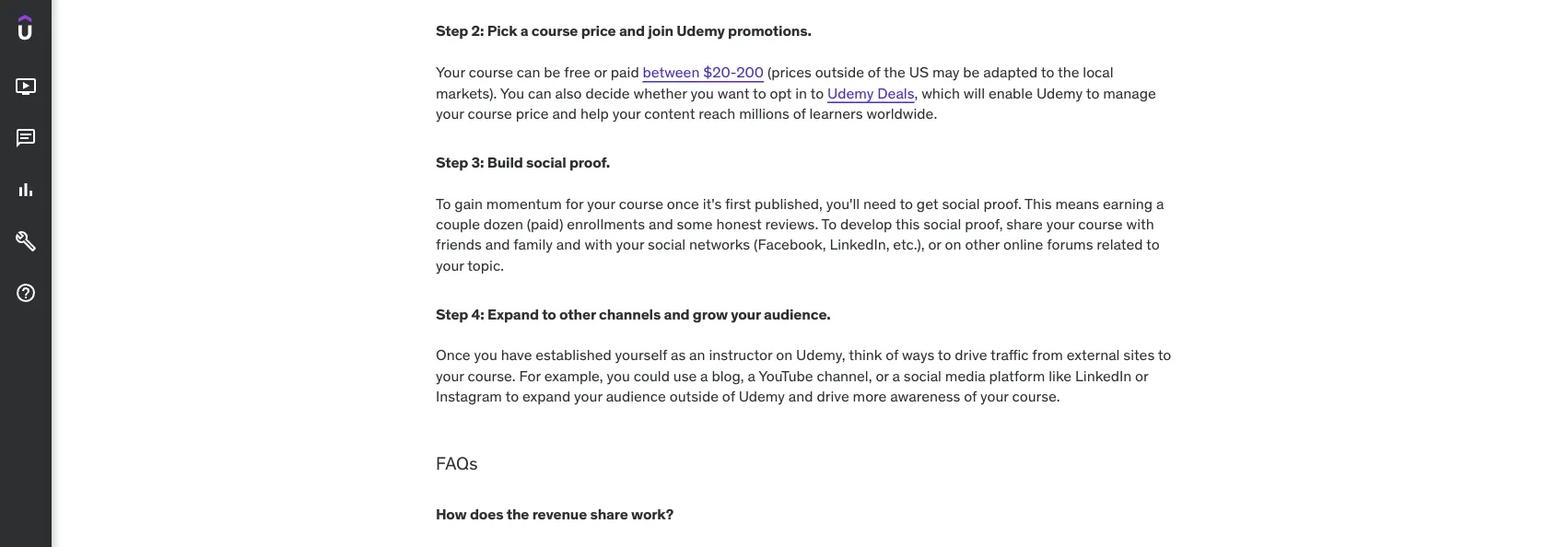 Task type: locate. For each thing, give the bounding box(es) containing it.
your right grow
[[731, 304, 761, 323]]

$20-
[[703, 63, 737, 81]]

social
[[526, 153, 566, 171], [942, 194, 980, 213], [924, 214, 962, 233], [648, 235, 686, 254], [904, 366, 942, 385]]

course down you
[[468, 104, 512, 123]]

0 vertical spatial you
[[691, 83, 714, 102]]

some
[[677, 214, 713, 233]]

0 horizontal spatial course.
[[468, 366, 516, 385]]

1 vertical spatial step
[[436, 153, 468, 171]]

1 horizontal spatial proof.
[[984, 194, 1022, 213]]

once
[[436, 346, 471, 365]]

couple
[[436, 214, 480, 233]]

medium image
[[15, 76, 37, 98], [15, 127, 37, 149], [15, 231, 37, 253], [15, 282, 37, 304]]

media
[[945, 366, 986, 385]]

your down once
[[436, 366, 464, 385]]

to right the adapted
[[1041, 63, 1055, 81]]

and down (paid)
[[557, 235, 581, 254]]

with down enrollments
[[585, 235, 613, 254]]

social inside 'once you have established yourself as an instructor on udemy, think of ways to drive traffic from external sites to your course. for example, you could use a blog, a youtube channel, or a social media platform like linkedin or instagram to expand your audience outside of udemy and drive more awareness of your course.'
[[904, 366, 942, 385]]

to
[[1041, 63, 1055, 81], [753, 83, 766, 102], [811, 83, 824, 102], [1086, 83, 1100, 102], [900, 194, 913, 213], [1147, 235, 1160, 254], [542, 304, 556, 323], [938, 346, 952, 365], [1158, 346, 1172, 365], [506, 387, 519, 406]]

0 vertical spatial with
[[1127, 214, 1155, 233]]

external
[[1067, 346, 1120, 365]]

1 vertical spatial can
[[528, 83, 552, 102]]

0 horizontal spatial with
[[585, 235, 613, 254]]

yourself
[[615, 346, 667, 365]]

to down "you'll"
[[822, 214, 837, 233]]

and down dozen on the top left of the page
[[485, 235, 510, 254]]

1 horizontal spatial course.
[[1013, 387, 1061, 406]]

course. up instagram
[[468, 366, 516, 385]]

with down earning at the top right of the page
[[1127, 214, 1155, 233]]

outside up the udemy deals
[[815, 63, 864, 81]]

(paid)
[[527, 214, 564, 233]]

reviews.
[[765, 214, 819, 233]]

step left 4:
[[436, 304, 468, 323]]

proof. up proof, at right top
[[984, 194, 1022, 213]]

udemy right join at left top
[[677, 21, 725, 40]]

social up awareness
[[904, 366, 942, 385]]

1 horizontal spatial on
[[945, 235, 962, 254]]

a right earning at the top right of the page
[[1157, 194, 1164, 213]]

0 horizontal spatial on
[[776, 346, 793, 365]]

0 vertical spatial on
[[945, 235, 962, 254]]

your down example,
[[574, 387, 603, 406]]

1 vertical spatial course.
[[1013, 387, 1061, 406]]

1 horizontal spatial be
[[964, 63, 980, 81]]

as
[[671, 346, 686, 365]]

step 3: build social proof.
[[436, 153, 610, 171]]

social right build
[[526, 153, 566, 171]]

your down enrollments
[[616, 235, 644, 254]]

0 horizontal spatial you
[[474, 346, 498, 365]]

blog,
[[712, 366, 744, 385]]

proof,
[[965, 214, 1003, 233]]

other up established
[[560, 304, 596, 323]]

of down in
[[793, 104, 806, 123]]

1 vertical spatial drive
[[817, 387, 850, 406]]

millions
[[739, 104, 790, 123]]

share left work?
[[590, 504, 628, 523]]

and left grow
[[664, 304, 690, 323]]

can right you
[[528, 83, 552, 102]]

1 vertical spatial other
[[560, 304, 596, 323]]

how
[[436, 504, 467, 523]]

to up millions
[[753, 83, 766, 102]]

you down 'between $20-200' link
[[691, 83, 714, 102]]

need
[[864, 194, 897, 213]]

to inside , which will enable udemy to manage your course price and help your content reach millions of learners worldwide.
[[1086, 83, 1100, 102]]

join
[[648, 21, 674, 40]]

proof. inside to gain momentum for your course once it's first published, you'll need to get social proof. this means earning a couple dozen (paid) enrollments and some honest reviews. to develop this social proof, share your course with friends and family and with your social networks (facebook, linkedin, etc.), or on other online forums related to your topic.
[[984, 194, 1022, 213]]

0 vertical spatial step
[[436, 21, 468, 40]]

1 vertical spatial outside
[[670, 387, 719, 406]]

of up the udemy deals
[[868, 63, 881, 81]]

audience.
[[764, 304, 831, 323]]

want
[[718, 83, 750, 102]]

0 vertical spatial other
[[965, 235, 1000, 254]]

other down proof, at right top
[[965, 235, 1000, 254]]

2 be from the left
[[964, 63, 980, 81]]

on up the "youtube"
[[776, 346, 793, 365]]

on
[[945, 235, 962, 254], [776, 346, 793, 365]]

1 horizontal spatial other
[[965, 235, 1000, 254]]

0 vertical spatial share
[[1007, 214, 1043, 233]]

instagram
[[436, 387, 502, 406]]

other inside to gain momentum for your course once it's first published, you'll need to get social proof. this means earning a couple dozen (paid) enrollments and some honest reviews. to develop this social proof, share your course with friends and family and with your social networks (facebook, linkedin, etc.), or on other online forums related to your topic.
[[965, 235, 1000, 254]]

your up enrollments
[[587, 194, 616, 213]]

be up will
[[964, 63, 980, 81]]

audience
[[606, 387, 666, 406]]

be
[[544, 63, 561, 81], [964, 63, 980, 81]]

example,
[[544, 366, 603, 385]]

step 2: pick a course price and join udemy promotions.
[[436, 21, 812, 40]]

or inside to gain momentum for your course once it's first published, you'll need to get social proof. this means earning a couple dozen (paid) enrollments and some honest reviews. to develop this social proof, share your course with friends and family and with your social networks (facebook, linkedin, etc.), or on other online forums related to your topic.
[[929, 235, 942, 254]]

the up deals at the right top of the page
[[884, 63, 906, 81]]

course. down platform
[[1013, 387, 1061, 406]]

1 vertical spatial price
[[516, 104, 549, 123]]

your down platform
[[981, 387, 1009, 406]]

drive down channel,
[[817, 387, 850, 406]]

honest
[[717, 214, 762, 233]]

work?
[[631, 504, 674, 523]]

0 vertical spatial can
[[517, 63, 541, 81]]

could
[[634, 366, 670, 385]]

share up the online
[[1007, 214, 1043, 233]]

1 vertical spatial on
[[776, 346, 793, 365]]

0 horizontal spatial proof.
[[570, 153, 610, 171]]

0 horizontal spatial the
[[507, 504, 529, 523]]

be left free
[[544, 63, 561, 81]]

once you have established yourself as an instructor on udemy, think of ways to drive traffic from external sites to your course. for example, you could use a blog, a youtube channel, or a social media platform like linkedin or instagram to expand your audience outside of udemy and drive more awareness of your course.
[[436, 346, 1172, 406]]

udemy deals link
[[828, 83, 915, 102]]

step 4: expand to other channels and grow your audience.
[[436, 304, 831, 323]]

family
[[514, 235, 553, 254]]

udemy inside 'once you have established yourself as an instructor on udemy, think of ways to drive traffic from external sites to your course. for example, you could use a blog, a youtube channel, or a social media platform like linkedin or instagram to expand your audience outside of udemy and drive more awareness of your course.'
[[739, 387, 785, 406]]

or
[[594, 63, 607, 81], [929, 235, 942, 254], [876, 366, 889, 385], [1136, 366, 1149, 385]]

outside down use
[[670, 387, 719, 406]]

or right etc.),
[[929, 235, 942, 254]]

adapted
[[984, 63, 1038, 81]]

a down instructor
[[748, 366, 756, 385]]

pick
[[487, 21, 517, 40]]

established
[[536, 346, 612, 365]]

a right pick
[[520, 21, 529, 40]]

0 horizontal spatial price
[[516, 104, 549, 123]]

get
[[917, 194, 939, 213]]

0 vertical spatial outside
[[815, 63, 864, 81]]

1 vertical spatial proof.
[[984, 194, 1022, 213]]

to
[[436, 194, 451, 213], [822, 214, 837, 233]]

step left 2:
[[436, 21, 468, 40]]

2 step from the top
[[436, 153, 468, 171]]

2 horizontal spatial the
[[1058, 63, 1080, 81]]

and down the "youtube"
[[789, 387, 813, 406]]

udemy up learners
[[828, 83, 874, 102]]

udemy down the "youtube"
[[739, 387, 785, 406]]

1 horizontal spatial drive
[[955, 346, 988, 365]]

a right use
[[701, 366, 708, 385]]

like
[[1049, 366, 1072, 385]]

of inside (prices outside of the us may be adapted to the local markets). you can also decide whether you want to opt in to
[[868, 63, 881, 81]]

related
[[1097, 235, 1143, 254]]

can
[[517, 63, 541, 81], [528, 83, 552, 102]]

price down you
[[516, 104, 549, 123]]

on inside to gain momentum for your course once it's first published, you'll need to get social proof. this means earning a couple dozen (paid) enrollments and some honest reviews. to develop this social proof, share your course with friends and family and with your social networks (facebook, linkedin, etc.), or on other online forums related to your topic.
[[945, 235, 962, 254]]

0 vertical spatial proof.
[[570, 153, 610, 171]]

to up couple
[[436, 194, 451, 213]]

and down also
[[552, 104, 577, 123]]

1 horizontal spatial outside
[[815, 63, 864, 81]]

you left have
[[474, 346, 498, 365]]

earning
[[1103, 194, 1153, 213]]

this
[[896, 214, 920, 233]]

to right ways
[[938, 346, 952, 365]]

course.
[[468, 366, 516, 385], [1013, 387, 1061, 406]]

local
[[1083, 63, 1114, 81]]

0 horizontal spatial to
[[436, 194, 451, 213]]

means
[[1056, 194, 1100, 213]]

(facebook,
[[754, 235, 826, 254]]

and inside , which will enable udemy to manage your course price and help your content reach millions of learners worldwide.
[[552, 104, 577, 123]]

outside
[[815, 63, 864, 81], [670, 387, 719, 406]]

proof. up for
[[570, 153, 610, 171]]

and
[[619, 21, 645, 40], [552, 104, 577, 123], [649, 214, 673, 233], [485, 235, 510, 254], [557, 235, 581, 254], [664, 304, 690, 323], [789, 387, 813, 406]]

0 horizontal spatial drive
[[817, 387, 850, 406]]

the
[[884, 63, 906, 81], [1058, 63, 1080, 81], [507, 504, 529, 523]]

you
[[691, 83, 714, 102], [474, 346, 498, 365], [607, 366, 630, 385]]

1 horizontal spatial you
[[607, 366, 630, 385]]

social down get on the top of page
[[924, 214, 962, 233]]

0 horizontal spatial outside
[[670, 387, 719, 406]]

momentum
[[486, 194, 562, 213]]

course
[[532, 21, 578, 40], [469, 63, 513, 81], [468, 104, 512, 123], [619, 194, 664, 213], [1079, 214, 1123, 233]]

1 horizontal spatial share
[[1007, 214, 1043, 233]]

1 step from the top
[[436, 21, 468, 40]]

0 vertical spatial to
[[436, 194, 451, 213]]

of
[[868, 63, 881, 81], [793, 104, 806, 123], [886, 346, 899, 365], [722, 387, 735, 406], [964, 387, 977, 406]]

the left local
[[1058, 63, 1080, 81]]

the right the does at the bottom left
[[507, 504, 529, 523]]

share inside to gain momentum for your course once it's first published, you'll need to get social proof. this means earning a couple dozen (paid) enrollments and some honest reviews. to develop this social proof, share your course with friends and family and with your social networks (facebook, linkedin, etc.), or on other online forums related to your topic.
[[1007, 214, 1043, 233]]

can inside (prices outside of the us may be adapted to the local markets). you can also decide whether you want to opt in to
[[528, 83, 552, 102]]

3:
[[472, 153, 484, 171]]

decide
[[586, 83, 630, 102]]

to right the related
[[1147, 235, 1160, 254]]

to down local
[[1086, 83, 1100, 102]]

udemy right enable
[[1037, 83, 1083, 102]]

0 vertical spatial drive
[[955, 346, 988, 365]]

a
[[520, 21, 529, 40], [1157, 194, 1164, 213], [701, 366, 708, 385], [748, 366, 756, 385], [893, 366, 900, 385]]

0 horizontal spatial share
[[590, 504, 628, 523]]

1 horizontal spatial to
[[822, 214, 837, 233]]

2 vertical spatial step
[[436, 304, 468, 323]]

0 horizontal spatial be
[[544, 63, 561, 81]]

share
[[1007, 214, 1043, 233], [590, 504, 628, 523]]

2 horizontal spatial you
[[691, 83, 714, 102]]

drive up media
[[955, 346, 988, 365]]

step left '3:'
[[436, 153, 468, 171]]

3 step from the top
[[436, 304, 468, 323]]

you up audience
[[607, 366, 630, 385]]

step for step 3: build social proof.
[[436, 153, 468, 171]]

price up your course can be free or paid between $20-200
[[581, 21, 616, 40]]

1 vertical spatial with
[[585, 235, 613, 254]]

an
[[690, 346, 706, 365]]

a up awareness
[[893, 366, 900, 385]]

0 vertical spatial price
[[581, 21, 616, 40]]

on right etc.),
[[945, 235, 962, 254]]

use
[[674, 366, 697, 385]]

can up you
[[517, 63, 541, 81]]

1 horizontal spatial price
[[581, 21, 616, 40]]



Task type: vqa. For each thing, say whether or not it's contained in the screenshot.
topmost the the
no



Task type: describe. For each thing, give the bounding box(es) containing it.
udemy,
[[796, 346, 846, 365]]

udemy inside , which will enable udemy to manage your course price and help your content reach millions of learners worldwide.
[[1037, 83, 1083, 102]]

outside inside 'once you have established yourself as an instructor on udemy, think of ways to drive traffic from external sites to your course. for example, you could use a blog, a youtube channel, or a social media platform like linkedin or instagram to expand your audience outside of udemy and drive more awareness of your course.'
[[670, 387, 719, 406]]

to up this
[[900, 194, 913, 213]]

free
[[564, 63, 591, 81]]

to gain momentum for your course once it's first published, you'll need to get social proof. this means earning a couple dozen (paid) enrollments and some honest reviews. to develop this social proof, share your course with friends and family and with your social networks (facebook, linkedin, etc.), or on other online forums related to your topic.
[[436, 194, 1164, 275]]

channel,
[[817, 366, 872, 385]]

step for step 4: expand to other channels and grow your audience.
[[436, 304, 468, 323]]

or down "sites"
[[1136, 366, 1149, 385]]

medium image
[[15, 179, 37, 201]]

deals
[[878, 83, 915, 102]]

1 horizontal spatial the
[[884, 63, 906, 81]]

be inside (prices outside of the us may be adapted to the local markets). you can also decide whether you want to opt in to
[[964, 63, 980, 81]]

4:
[[472, 304, 484, 323]]

of left ways
[[886, 346, 899, 365]]

udemy deals
[[828, 83, 915, 102]]

0 horizontal spatial other
[[560, 304, 596, 323]]

1 medium image from the top
[[15, 76, 37, 98]]

to right in
[[811, 83, 824, 102]]

etc.),
[[893, 235, 925, 254]]

your down the friends
[[436, 256, 464, 275]]

channels
[[599, 304, 661, 323]]

also
[[555, 83, 582, 102]]

1 be from the left
[[544, 63, 561, 81]]

a inside to gain momentum for your course once it's first published, you'll need to get social proof. this means earning a couple dozen (paid) enrollments and some honest reviews. to develop this social proof, share your course with friends and family and with your social networks (facebook, linkedin, etc.), or on other online forums related to your topic.
[[1157, 194, 1164, 213]]

2 vertical spatial you
[[607, 366, 630, 385]]

, which will enable udemy to manage your course price and help your content reach millions of learners worldwide.
[[436, 83, 1157, 123]]

learners
[[810, 104, 863, 123]]

manage
[[1103, 83, 1157, 102]]

step for step 2: pick a course price and join udemy promotions.
[[436, 21, 468, 40]]

or up 'more'
[[876, 366, 889, 385]]

forums
[[1047, 235, 1094, 254]]

200
[[737, 63, 764, 81]]

sites
[[1124, 346, 1155, 365]]

for
[[566, 194, 584, 213]]

more
[[853, 387, 887, 406]]

your
[[436, 63, 465, 81]]

revenue
[[532, 504, 587, 523]]

between
[[643, 63, 700, 81]]

(prices outside of the us may be adapted to the local markets). you can also decide whether you want to opt in to
[[436, 63, 1114, 102]]

it's
[[703, 194, 722, 213]]

networks
[[689, 235, 750, 254]]

of inside , which will enable udemy to manage your course price and help your content reach millions of learners worldwide.
[[793, 104, 806, 123]]

you'll
[[826, 194, 860, 213]]

expand
[[487, 304, 539, 323]]

1 horizontal spatial with
[[1127, 214, 1155, 233]]

3 medium image from the top
[[15, 231, 37, 253]]

price inside , which will enable udemy to manage your course price and help your content reach millions of learners worldwide.
[[516, 104, 549, 123]]

and down once
[[649, 214, 673, 233]]

linkedin,
[[830, 235, 890, 254]]

online
[[1004, 235, 1044, 254]]

paid
[[611, 63, 639, 81]]

gain
[[455, 194, 483, 213]]

of down blog, on the bottom left
[[722, 387, 735, 406]]

content
[[645, 104, 695, 123]]

promotions.
[[728, 21, 812, 40]]

your up forums
[[1047, 214, 1075, 233]]

your down markets).
[[436, 104, 464, 123]]

will
[[964, 83, 985, 102]]

first
[[725, 194, 751, 213]]

whether
[[634, 83, 687, 102]]

your down decide on the left of the page
[[613, 104, 641, 123]]

1 vertical spatial to
[[822, 214, 837, 233]]

2:
[[472, 21, 484, 40]]

how does the revenue share work?
[[436, 504, 674, 523]]

think
[[849, 346, 882, 365]]

which
[[922, 83, 960, 102]]

ways
[[902, 346, 935, 365]]

your course can be free or paid between $20-200
[[436, 63, 764, 81]]

of down media
[[964, 387, 977, 406]]

or up decide on the left of the page
[[594, 63, 607, 81]]

and inside 'once you have established yourself as an instructor on udemy, think of ways to drive traffic from external sites to your course. for example, you could use a blog, a youtube channel, or a social media platform like linkedin or instagram to expand your audience outside of udemy and drive more awareness of your course.'
[[789, 387, 813, 406]]

to right "sites"
[[1158, 346, 1172, 365]]

dozen
[[484, 214, 523, 233]]

for
[[519, 366, 541, 385]]

course up you
[[469, 63, 513, 81]]

worldwide.
[[867, 104, 938, 123]]

in
[[796, 83, 807, 102]]

youtube
[[759, 366, 813, 385]]

course up free
[[532, 21, 578, 40]]

faqs
[[436, 452, 478, 474]]

to right expand
[[542, 304, 556, 323]]

grow
[[693, 304, 728, 323]]

does
[[470, 504, 504, 523]]

friends
[[436, 235, 482, 254]]

udemy image
[[18, 15, 102, 46]]

between $20-200 link
[[643, 63, 764, 81]]

and left join at left top
[[619, 21, 645, 40]]

build
[[487, 153, 523, 171]]

0 vertical spatial course.
[[468, 366, 516, 385]]

traffic
[[991, 346, 1029, 365]]

course up enrollments
[[619, 194, 664, 213]]

you
[[500, 83, 525, 102]]

have
[[501, 346, 532, 365]]

published,
[[755, 194, 823, 213]]

1 vertical spatial share
[[590, 504, 628, 523]]

us
[[909, 63, 929, 81]]

social up proof, at right top
[[942, 194, 980, 213]]

instructor
[[709, 346, 773, 365]]

expand
[[523, 387, 571, 406]]

to left expand
[[506, 387, 519, 406]]

enrollments
[[567, 214, 645, 233]]

once
[[667, 194, 699, 213]]

2 medium image from the top
[[15, 127, 37, 149]]

awareness
[[891, 387, 961, 406]]

may
[[933, 63, 960, 81]]

opt
[[770, 83, 792, 102]]

enable
[[989, 83, 1033, 102]]

course inside , which will enable udemy to manage your course price and help your content reach millions of learners worldwide.
[[468, 104, 512, 123]]

course up the related
[[1079, 214, 1123, 233]]

,
[[915, 83, 918, 102]]

outside inside (prices outside of the us may be adapted to the local markets). you can also decide whether you want to opt in to
[[815, 63, 864, 81]]

4 medium image from the top
[[15, 282, 37, 304]]

help
[[581, 104, 609, 123]]

1 vertical spatial you
[[474, 346, 498, 365]]

on inside 'once you have established yourself as an instructor on udemy, think of ways to drive traffic from external sites to your course. for example, you could use a blog, a youtube channel, or a social media platform like linkedin or instagram to expand your audience outside of udemy and drive more awareness of your course.'
[[776, 346, 793, 365]]

this
[[1025, 194, 1052, 213]]

you inside (prices outside of the us may be adapted to the local markets). you can also decide whether you want to opt in to
[[691, 83, 714, 102]]

social down some
[[648, 235, 686, 254]]



